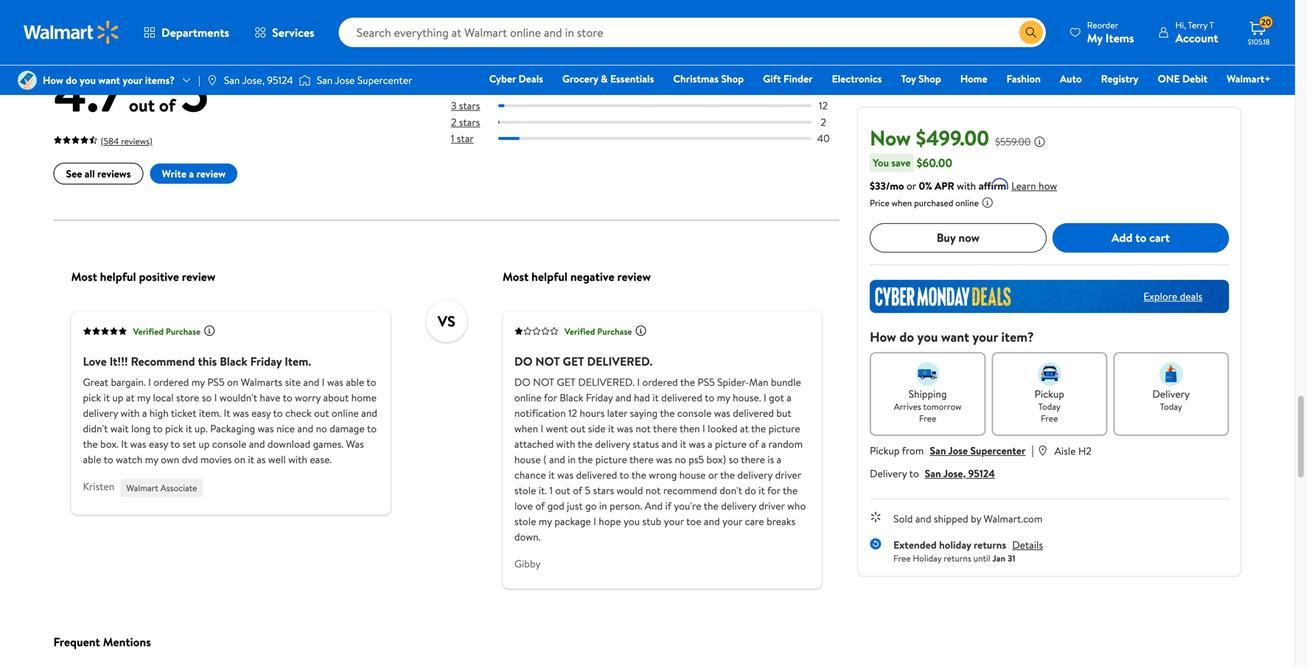 Task type: locate. For each thing, give the bounding box(es) containing it.
ordered up the had
[[642, 375, 678, 390]]

to
[[1135, 230, 1146, 246], [367, 375, 376, 390], [283, 391, 292, 405], [705, 391, 714, 405], [273, 406, 283, 421], [153, 422, 163, 436], [367, 422, 377, 436], [170, 437, 180, 452], [104, 453, 113, 467], [909, 466, 919, 481], [619, 468, 629, 483]]

purchase left verified purchase information image
[[166, 325, 201, 338]]

progress bar
[[498, 72, 812, 75], [498, 104, 812, 107], [498, 121, 812, 124], [498, 137, 812, 140]]

black
[[220, 354, 247, 370], [560, 391, 583, 405]]

jose, down "pickup from san jose supercenter |"
[[943, 466, 966, 481]]

to down box.
[[104, 453, 113, 467]]

price when purchased online
[[870, 197, 979, 209]]

verified purchase information image
[[204, 325, 215, 337]]

want for item?
[[941, 328, 969, 346]]

a left high
[[142, 406, 147, 421]]

who
[[787, 499, 806, 514]]

0 horizontal spatial how
[[43, 73, 63, 87]]

easy up own
[[149, 437, 168, 452]]

2 2 from the left
[[821, 115, 826, 129]]

driver up breaks
[[759, 499, 785, 514]]

ordered inside love it!!! recommend this black friday item. great bargain. i ordered my ps5 on walmarts site and i was able to pick it up at my local store so i wouldn't have to worry about home delivery with a high ticket item. it was easy to check out online and didn't wait long to pick it up. packaging was nice and no damage to the box. it was easy to set up console and download games. was able to watch my own dvd movies on it as well with ease.
[[153, 375, 189, 390]]

1 horizontal spatial in
[[599, 499, 607, 514]]

1 horizontal spatial able
[[346, 375, 364, 390]]

1 vertical spatial no
[[675, 453, 686, 467]]

walmart
[[126, 482, 158, 495]]

stars for 3 stars
[[459, 99, 480, 113]]

h2
[[1078, 444, 1092, 458]]

1 vertical spatial do
[[514, 375, 531, 390]]

review for most helpful positive review
[[182, 269, 215, 285]]

delivery down from
[[870, 466, 907, 481]]

no inside love it!!! recommend this black friday item. great bargain. i ordered my ps5 on walmarts site and i was able to pick it up at my local store so i wouldn't have to worry about home delivery with a high ticket item. it was easy to check out online and didn't wait long to pick it up. packaging was nice and no damage to the box. it was easy to set up console and download games. was able to watch my own dvd movies on it as well with ease.
[[316, 422, 327, 436]]

0 horizontal spatial black
[[220, 354, 247, 370]]

attached
[[514, 437, 554, 452]]

wouldn't
[[219, 391, 257, 405]]

save
[[891, 155, 911, 170]]

0 vertical spatial |
[[198, 73, 200, 87]]

out down worry
[[314, 406, 329, 421]]

cyber deals
[[489, 71, 543, 86]]

my down spider-
[[717, 391, 730, 405]]

driver down random
[[775, 468, 801, 483]]

1 horizontal spatial reviews
[[133, 14, 190, 38]]

at right the looked
[[740, 422, 749, 436]]

1 horizontal spatial delivery
[[1152, 387, 1190, 401]]

do
[[514, 354, 533, 370], [514, 375, 531, 390]]

2 ps5 from the left
[[698, 375, 715, 390]]

&
[[195, 14, 207, 38], [601, 71, 608, 86]]

departments button
[[131, 15, 242, 50]]

no inside do not get delivered. do not get delivered. i ordered the ps5 spider-man bundle online for black friday and had it delivered to my house. i got a notification 12 hours later saying the console was delivered but when i went out side it was not there then i looked at the picture attached with the delivery status and it was a picture of a random house ( and in the picture there was no ps5 box) so there is a chance it was delivered to the wrong house or the delivery driver stole it. 1 out of 5 stars would not recommend don't do it for the love of god just go in person. and if you're the delivery driver who stole my package i hope you stub your toe and your care breaks down.
[[675, 453, 686, 467]]

1 horizontal spatial how
[[870, 328, 896, 346]]

0 vertical spatial jose
[[335, 73, 355, 87]]

0 vertical spatial 1
[[451, 131, 454, 145]]

ps5 inside love it!!! recommend this black friday item. great bargain. i ordered my ps5 on walmarts site and i was able to pick it up at my local store so i wouldn't have to worry about home delivery with a high ticket item. it was easy to check out online and didn't wait long to pick it up. packaging was nice and no damage to the box. it was easy to set up console and download games. was able to watch my own dvd movies on it as well with ease.
[[207, 375, 225, 390]]

and right (
[[549, 453, 565, 467]]

95124
[[267, 73, 293, 87], [968, 466, 995, 481]]

it up packaging
[[224, 406, 230, 421]]

spider-
[[717, 375, 749, 390]]

 image
[[18, 71, 37, 90], [206, 74, 218, 86]]

console inside do not get delivered. do not get delivered. i ordered the ps5 spider-man bundle online for black friday and had it delivered to my house. i got a notification 12 hours later saying the console was delivered but when i went out side it was not there then i looked at the picture attached with the delivery status and it was a picture of a random house ( and in the picture there was no ps5 box) so there is a chance it was delivered to the wrong house or the delivery driver stole it. 1 out of 5 stars would not recommend don't do it for the love of god just go in person. and if you're the delivery driver who stole my package i hope you stub your toe and your care breaks down.
[[677, 406, 712, 421]]

for down is
[[767, 484, 781, 498]]

0 horizontal spatial jose,
[[242, 73, 265, 87]]

you for how do you want your items?
[[80, 73, 96, 87]]

it down then
[[680, 437, 686, 452]]

picture down side on the bottom of page
[[595, 453, 627, 467]]

0 vertical spatial driver
[[775, 468, 801, 483]]

5 stars
[[451, 66, 480, 80]]

services button
[[242, 15, 327, 50]]

1 horizontal spatial &
[[601, 71, 608, 86]]

0 horizontal spatial pickup
[[870, 444, 900, 458]]

review
[[196, 167, 226, 181], [182, 269, 215, 285], [617, 269, 651, 285]]

or down box)
[[708, 468, 718, 483]]

and right sold
[[915, 512, 931, 526]]

grocery
[[562, 71, 598, 86]]

1 vertical spatial get
[[557, 375, 576, 390]]

1 horizontal spatial 2
[[821, 115, 826, 129]]

pickup inside "pickup from san jose supercenter |"
[[870, 444, 900, 458]]

| right items?
[[198, 73, 200, 87]]

buy
[[937, 230, 956, 246]]

0 vertical spatial 12
[[819, 99, 828, 113]]

 image left san jose, 95124
[[206, 74, 218, 86]]

console inside love it!!! recommend this black friday item. great bargain. i ordered my ps5 on walmarts site and i was able to pick it up at my local store so i wouldn't have to worry about home delivery with a high ticket item. it was easy to check out online and didn't wait long to pick it up. packaging was nice and no damage to the box. it was easy to set up console and download games. was able to watch my own dvd movies on it as well with ease.
[[212, 437, 246, 452]]

not
[[535, 354, 560, 370], [533, 375, 554, 390]]

worry
[[295, 391, 321, 405]]

it right side on the bottom of page
[[608, 422, 614, 436]]

cart
[[1149, 230, 1170, 246]]

at down bargain.
[[126, 391, 135, 405]]

to down site
[[283, 391, 292, 405]]

console down packaging
[[212, 437, 246, 452]]

out inside love it!!! recommend this black friday item. great bargain. i ordered my ps5 on walmarts site and i was able to pick it up at my local store so i wouldn't have to worry about home delivery with a high ticket item. it was easy to check out online and didn't wait long to pick it up. packaging was nice and no damage to the box. it was easy to set up console and download games. was able to watch my own dvd movies on it as well with ease.
[[314, 406, 329, 421]]

frequent mentions
[[53, 634, 151, 650]]

until
[[973, 552, 990, 565]]

1 vertical spatial how
[[870, 328, 896, 346]]

of inside the 4.7 out of 5
[[159, 93, 176, 118]]

2 helpful from the left
[[531, 269, 568, 285]]

1 vertical spatial jose,
[[943, 466, 966, 481]]

today down the 'intent image for delivery'
[[1160, 400, 1182, 413]]

toy shop link
[[894, 71, 948, 87]]

out up god on the left bottom
[[555, 484, 570, 498]]

0 vertical spatial stole
[[514, 484, 536, 498]]

up right set
[[199, 437, 210, 452]]

buy now
[[937, 230, 980, 246]]

home
[[960, 71, 987, 86]]

1 horizontal spatial pickup
[[1035, 387, 1064, 401]]

1 most from the left
[[71, 269, 97, 285]]

12
[[819, 99, 828, 113], [568, 406, 577, 421]]

helpful left negative
[[531, 269, 568, 285]]

your left items?
[[123, 73, 143, 87]]

delivery for to
[[870, 466, 907, 481]]

purchase for delivered.
[[597, 325, 632, 338]]

review right positive
[[182, 269, 215, 285]]

able down box.
[[83, 453, 101, 467]]

was left nice
[[258, 422, 274, 436]]

up down bargain.
[[112, 391, 123, 405]]

do down walmart 'image'
[[66, 73, 77, 87]]

0 horizontal spatial in
[[568, 453, 576, 467]]

i left hope on the left of page
[[593, 515, 596, 529]]

was
[[327, 375, 343, 390], [233, 406, 249, 421], [714, 406, 730, 421], [258, 422, 274, 436], [617, 422, 633, 436], [130, 437, 146, 452], [689, 437, 705, 452], [656, 453, 672, 467], [557, 468, 574, 483]]

today inside delivery today
[[1160, 400, 1182, 413]]

was up the just
[[557, 468, 574, 483]]

today for delivery
[[1160, 400, 1182, 413]]

1 vertical spatial do
[[899, 328, 914, 346]]

write
[[162, 167, 187, 181]]

1 right the it. at the bottom left of page
[[549, 484, 553, 498]]

items
[[1106, 30, 1134, 46]]

returns
[[974, 538, 1006, 552], [944, 552, 971, 565]]

electronics link
[[825, 71, 889, 87]]

do inside do not get delivered. do not get delivered. i ordered the ps5 spider-man bundle online for black friday and had it delivered to my house. i got a notification 12 hours later saying the console was delivered but when i went out side it was not there then i looked at the picture attached with the delivery status and it was a picture of a random house ( and in the picture there was no ps5 box) so there is a chance it was delivered to the wrong house or the delivery driver stole it. 1 out of 5 stars would not recommend don't do it for the love of god just go in person. and if you're the delivery driver who stole my package i hope you stub your toe and your care breaks down.
[[745, 484, 756, 498]]

verified purchase up recommend on the left of the page
[[133, 325, 201, 338]]

1 horizontal spatial verified purchase
[[565, 325, 632, 338]]

reviews
[[133, 14, 190, 38], [97, 167, 131, 181]]

helpful for negative
[[531, 269, 568, 285]]

1 shop from the left
[[721, 71, 744, 86]]

there
[[653, 422, 677, 436], [629, 453, 654, 467], [741, 453, 765, 467]]

delivery up didn't
[[83, 406, 118, 421]]

a right got
[[787, 391, 791, 405]]

stole down love
[[514, 515, 536, 529]]

stars for 4 stars
[[460, 82, 481, 97]]

friday up hours
[[586, 391, 613, 405]]

add
[[1112, 230, 1133, 246]]

0 horizontal spatial so
[[202, 391, 212, 405]]

console up then
[[677, 406, 712, 421]]

$559.00
[[995, 135, 1031, 149]]

in right go
[[599, 499, 607, 514]]

2 horizontal spatial online
[[955, 197, 979, 209]]

there left then
[[653, 422, 677, 436]]

Walmart Site-Wide search field
[[339, 18, 1046, 47]]

san jose, 95124 button
[[925, 466, 995, 481]]

2 ordered from the left
[[642, 375, 678, 390]]

1 horizontal spatial supercenter
[[970, 444, 1026, 458]]

christmas
[[673, 71, 719, 86]]

0 vertical spatial do
[[66, 73, 77, 87]]

i right bargain.
[[148, 375, 151, 390]]

2 vertical spatial delivered
[[576, 468, 617, 483]]

picture down "but"
[[769, 422, 800, 436]]

free up aisle on the right of the page
[[1041, 412, 1058, 425]]

2 purchase from the left
[[597, 325, 632, 338]]

0 horizontal spatial you
[[80, 73, 96, 87]]

0 vertical spatial not
[[636, 422, 651, 436]]

1 horizontal spatial helpful
[[531, 269, 568, 285]]

shop right christmas
[[721, 71, 744, 86]]

0 horizontal spatial able
[[83, 453, 101, 467]]

by
[[971, 512, 981, 526]]

see all reviews link
[[53, 163, 143, 185]]

0 vertical spatial no
[[316, 422, 327, 436]]

fashion link
[[1000, 71, 1047, 87]]

shop for toy shop
[[919, 71, 941, 86]]

so right box)
[[729, 453, 739, 467]]

0 vertical spatial supercenter
[[357, 73, 412, 87]]

i up the had
[[637, 375, 640, 390]]

2 do from the top
[[514, 375, 531, 390]]

1 horizontal spatial ps5
[[698, 375, 715, 390]]

delivery
[[1152, 387, 1190, 401], [870, 466, 907, 481]]

and down check
[[297, 422, 313, 436]]

one debit link
[[1151, 71, 1214, 87]]

delivered.
[[587, 354, 653, 370], [578, 375, 635, 390]]

debit
[[1182, 71, 1208, 86]]

house
[[514, 453, 541, 467], [679, 468, 706, 483]]

1 horizontal spatial returns
[[974, 538, 1006, 552]]

0 horizontal spatial supercenter
[[357, 73, 412, 87]]

0 vertical spatial do
[[514, 354, 533, 370]]

0 horizontal spatial at
[[126, 391, 135, 405]]

on
[[227, 375, 238, 390], [234, 453, 245, 467]]

1 horizontal spatial jose
[[948, 444, 968, 458]]

about
[[323, 391, 349, 405]]

you down the person.
[[624, 515, 640, 529]]

electronics
[[832, 71, 882, 86]]

christmas shop
[[673, 71, 744, 86]]

2 horizontal spatial free
[[1041, 412, 1058, 425]]

0 horizontal spatial no
[[316, 422, 327, 436]]

wrong
[[649, 468, 677, 483]]

0 horizontal spatial house
[[514, 453, 541, 467]]

verified for get
[[565, 325, 595, 338]]

2 up the 40
[[821, 115, 826, 129]]

1 horizontal spatial you
[[624, 515, 640, 529]]

0 horizontal spatial free
[[893, 552, 911, 565]]

0 vertical spatial able
[[346, 375, 364, 390]]

reviews right all
[[97, 167, 131, 181]]

now
[[958, 230, 980, 246]]

1 ordered from the left
[[153, 375, 189, 390]]

2 verified purchase from the left
[[565, 325, 632, 338]]

legal information image
[[982, 197, 993, 208]]

shop right toy
[[919, 71, 941, 86]]

how for how do you want your item?
[[870, 328, 896, 346]]

you
[[80, 73, 96, 87], [917, 328, 938, 346], [624, 515, 640, 529]]

do for how do you want your items?
[[66, 73, 77, 87]]

2 today from the left
[[1160, 400, 1182, 413]]

the
[[680, 375, 695, 390], [660, 406, 675, 421], [751, 422, 766, 436], [83, 437, 98, 452], [578, 437, 592, 452], [578, 453, 593, 467], [631, 468, 646, 483], [720, 468, 735, 483], [783, 484, 798, 498], [704, 499, 719, 514]]

0 vertical spatial up
[[112, 391, 123, 405]]

1 horizontal spatial want
[[941, 328, 969, 346]]

mentions
[[103, 634, 151, 650]]

2 progress bar from the top
[[498, 104, 812, 107]]

stars inside do not get delivered. do not get delivered. i ordered the ps5 spider-man bundle online for black friday and had it delivered to my house. i got a notification 12 hours later saying the console was delivered but when i went out side it was not there then i looked at the picture attached with the delivery status and it was a picture of a random house ( and in the picture there was no ps5 box) so there is a chance it was delivered to the wrong house or the delivery driver stole it. 1 out of 5 stars would not recommend don't do it for the love of god just go in person. and if you're the delivery driver who stole my package i hope you stub your toe and your care breaks down.
[[593, 484, 614, 498]]

0 vertical spatial pick
[[83, 391, 101, 405]]

0 horizontal spatial friday
[[250, 354, 282, 370]]

& left ratings
[[195, 14, 207, 38]]

1 horizontal spatial most
[[503, 269, 529, 285]]

a right is
[[777, 453, 781, 467]]

walmart image
[[24, 21, 119, 44]]

95124 down san jose supercenter button
[[968, 466, 995, 481]]

0 horizontal spatial up
[[112, 391, 123, 405]]

0 horizontal spatial easy
[[149, 437, 168, 452]]

0 vertical spatial delivered
[[661, 391, 702, 405]]

2 most from the left
[[503, 269, 529, 285]]

toy shop
[[901, 71, 941, 86]]

verified up recommend on the left of the page
[[133, 325, 164, 338]]

0 vertical spatial so
[[202, 391, 212, 405]]

supercenter up san jose, 95124 button
[[970, 444, 1026, 458]]

of down items?
[[159, 93, 176, 118]]

delivered. down verified purchase information icon
[[587, 354, 653, 370]]

1 vertical spatial easy
[[149, 437, 168, 452]]

delivery for today
[[1152, 387, 1190, 401]]

pickup for pickup from san jose supercenter |
[[870, 444, 900, 458]]

delivered up then
[[661, 391, 702, 405]]

1 vertical spatial or
[[708, 468, 718, 483]]

have
[[260, 391, 280, 405]]

stars down 3 stars
[[459, 115, 480, 129]]

1 vertical spatial &
[[601, 71, 608, 86]]

2 vertical spatial online
[[332, 406, 359, 421]]

1 ps5 from the left
[[207, 375, 225, 390]]

2 for 2 stars
[[451, 115, 456, 129]]

most for most helpful positive review
[[71, 269, 97, 285]]

now
[[870, 123, 911, 152]]

1 vertical spatial 1
[[549, 484, 553, 498]]

delivery down the 'intent image for delivery'
[[1152, 387, 1190, 401]]

0 horizontal spatial 5
[[180, 55, 209, 129]]

1 verified purchase from the left
[[133, 325, 201, 338]]

do right don't
[[745, 484, 756, 498]]

95124 down services dropdown button
[[267, 73, 293, 87]]

is
[[768, 453, 774, 467]]

essentials
[[610, 71, 654, 86]]

1 horizontal spatial console
[[677, 406, 712, 421]]

progress bar for 517
[[498, 72, 812, 75]]

stars right 4
[[460, 82, 481, 97]]

0 vertical spatial how
[[43, 73, 63, 87]]

and
[[645, 499, 663, 514]]

wait
[[110, 422, 129, 436]]

2 horizontal spatial delivered
[[733, 406, 774, 421]]

on left as at the left of the page
[[234, 453, 245, 467]]

then
[[680, 422, 700, 436]]

grocery & essentials
[[562, 71, 654, 86]]

so inside do not get delivered. do not get delivered. i ordered the ps5 spider-man bundle online for black friday and had it delivered to my house. i got a notification 12 hours later saying the console was delivered but when i went out side it was not there then i looked at the picture attached with the delivery status and it was a picture of a random house ( and in the picture there was no ps5 box) so there is a chance it was delivered to the wrong house or the delivery driver stole it. 1 out of 5 stars would not recommend don't do it for the love of god just go in person. and if you're the delivery driver who stole my package i hope you stub your toe and your care breaks down.
[[729, 453, 739, 467]]

black right this
[[220, 354, 247, 370]]

1 horizontal spatial black
[[560, 391, 583, 405]]

no left ps5
[[675, 453, 686, 467]]

0 horizontal spatial  image
[[18, 71, 37, 90]]

i left got
[[764, 391, 766, 405]]

 image
[[299, 73, 311, 88]]

1 vertical spatial console
[[212, 437, 246, 452]]

1 vertical spatial you
[[917, 328, 938, 346]]

1 horizontal spatial delivered
[[661, 391, 702, 405]]

want
[[98, 73, 120, 87], [941, 328, 969, 346]]

2 horizontal spatial do
[[899, 328, 914, 346]]

4.7
[[53, 55, 126, 129]]

delivered up go
[[576, 468, 617, 483]]

house up recommend
[[679, 468, 706, 483]]

your
[[123, 73, 143, 87], [973, 328, 998, 346], [664, 515, 684, 529], [722, 515, 742, 529]]

0 vertical spatial picture
[[769, 422, 800, 436]]

2 vertical spatial picture
[[595, 453, 627, 467]]

at
[[126, 391, 135, 405], [740, 422, 749, 436]]

1 horizontal spatial online
[[514, 391, 542, 405]]

stars up go
[[593, 484, 614, 498]]

1 progress bar from the top
[[498, 72, 812, 75]]

to inside 'button'
[[1135, 230, 1146, 246]]

terry
[[1188, 19, 1208, 31]]

online up the notification
[[514, 391, 542, 405]]

shop
[[721, 71, 744, 86], [919, 71, 941, 86]]

 image for how
[[18, 71, 37, 90]]

to up would in the bottom of the page
[[619, 468, 629, 483]]

stars right 3
[[459, 99, 480, 113]]

from
[[902, 444, 924, 458]]

looked
[[708, 422, 738, 436]]

verified purchase for recommend
[[133, 325, 201, 338]]

2 stole from the top
[[514, 515, 536, 529]]

Search search field
[[339, 18, 1046, 47]]

out down items?
[[129, 93, 155, 118]]

free inside pickup today free
[[1041, 412, 1058, 425]]

it right chance
[[549, 468, 555, 483]]

1 today from the left
[[1038, 400, 1061, 413]]

3 progress bar from the top
[[498, 121, 812, 124]]

1 purchase from the left
[[166, 325, 201, 338]]

item.
[[199, 406, 221, 421]]

a up box)
[[708, 437, 712, 452]]

pick down 'ticket' at the bottom
[[165, 422, 183, 436]]

departments
[[161, 24, 229, 41]]

1 horizontal spatial for
[[767, 484, 781, 498]]

today inside pickup today free
[[1038, 400, 1061, 413]]

no up games.
[[316, 422, 327, 436]]

1 horizontal spatial it
[[224, 406, 230, 421]]

0 vertical spatial 95124
[[267, 73, 293, 87]]

2 verified from the left
[[565, 325, 595, 338]]

0 horizontal spatial &
[[195, 14, 207, 38]]

a inside love it!!! recommend this black friday item. great bargain. i ordered my ps5 on walmarts site and i was able to pick it up at my local store so i wouldn't have to worry about home delivery with a high ticket item. it was easy to check out online and didn't wait long to pick it up. packaging was nice and no damage to the box. it was easy to set up console and download games. was able to watch my own dvd movies on it as well with ease.
[[142, 406, 147, 421]]

1 vertical spatial jose
[[948, 444, 968, 458]]

ordered inside do not get delivered. do not get delivered. i ordered the ps5 spider-man bundle online for black friday and had it delivered to my house. i got a notification 12 hours later saying the console was delivered but when i went out side it was not there then i looked at the picture attached with the delivery status and it was a picture of a random house ( and in the picture there was no ps5 box) so there is a chance it was delivered to the wrong house or the delivery driver stole it. 1 out of 5 stars would not recommend don't do it for the love of god just go in person. and if you're the delivery driver who stole my package i hope you stub your toe and your care breaks down.
[[642, 375, 678, 390]]

4 progress bar from the top
[[498, 137, 812, 140]]

1 helpful from the left
[[100, 269, 136, 285]]

you up intent image for shipping
[[917, 328, 938, 346]]

1 vertical spatial friday
[[586, 391, 613, 405]]

jose
[[335, 73, 355, 87], [948, 444, 968, 458]]

returns left until
[[944, 552, 971, 565]]

online inside do not get delivered. do not get delivered. i ordered the ps5 spider-man bundle online for black friday and had it delivered to my house. i got a notification 12 hours later saying the console was delivered but when i went out side it was not there then i looked at the picture attached with the delivery status and it was a picture of a random house ( and in the picture there was no ps5 box) so there is a chance it was delivered to the wrong house or the delivery driver stole it. 1 out of 5 stars would not recommend don't do it for the love of god just go in person. and if you're the delivery driver who stole my package i hope you stub your toe and your care breaks down.
[[514, 391, 542, 405]]

today down intent image for pickup
[[1038, 400, 1061, 413]]

not
[[636, 422, 651, 436], [646, 484, 661, 498]]

40
[[817, 131, 830, 145]]

1 2 from the left
[[451, 115, 456, 129]]

1 vertical spatial online
[[514, 391, 542, 405]]

gift finder link
[[756, 71, 819, 87]]

1 horizontal spatial |
[[1032, 442, 1034, 458]]

when inside do not get delivered. do not get delivered. i ordered the ps5 spider-man bundle online for black friday and had it delivered to my house. i got a notification 12 hours later saying the console was delivered but when i went out side it was not there then i looked at the picture attached with the delivery status and it was a picture of a random house ( and in the picture there was no ps5 box) so there is a chance it was delivered to the wrong house or the delivery driver stole it. 1 out of 5 stars would not recommend don't do it for the love of god just go in person. and if you're the delivery driver who stole my package i hope you stub your toe and your care breaks down.
[[514, 422, 538, 436]]

most helpful negative review
[[503, 269, 651, 285]]

as
[[257, 453, 266, 467]]

account
[[1175, 30, 1218, 46]]

1 verified from the left
[[133, 325, 164, 338]]

& right the grocery
[[601, 71, 608, 86]]

free left 'holiday'
[[893, 552, 911, 565]]

1 vertical spatial 95124
[[968, 466, 995, 481]]

when right the "price"
[[892, 197, 912, 209]]

ratings
[[211, 14, 265, 38]]

2 shop from the left
[[919, 71, 941, 86]]

ps5 inside do not get delivered. do not get delivered. i ordered the ps5 spider-man bundle online for black friday and had it delivered to my house. i got a notification 12 hours later saying the console was delivered but when i went out side it was not there then i looked at the picture attached with the delivery status and it was a picture of a random house ( and in the picture there was no ps5 box) so there is a chance it was delivered to the wrong house or the delivery driver stole it. 1 out of 5 stars would not recommend don't do it for the love of god just go in person. and if you're the delivery driver who stole my package i hope you stub your toe and your care breaks down.
[[698, 375, 715, 390]]



Task type: describe. For each thing, give the bounding box(es) containing it.
you for how do you want your item?
[[917, 328, 938, 346]]

write a review
[[162, 167, 226, 181]]

toe
[[686, 515, 701, 529]]

0 vertical spatial jose,
[[242, 73, 265, 87]]

and right toe
[[704, 515, 720, 529]]

ps5
[[689, 453, 704, 467]]

was up "wrong"
[[656, 453, 672, 467]]

i left the went
[[541, 422, 543, 436]]

you're
[[674, 499, 701, 514]]

fashion
[[1007, 71, 1041, 86]]

to up the looked
[[705, 391, 714, 405]]

to down high
[[153, 422, 163, 436]]

my down god on the left bottom
[[539, 515, 552, 529]]

the inside love it!!! recommend this black friday item. great bargain. i ordered my ps5 on walmarts site and i was able to pick it up at my local store so i wouldn't have to worry about home delivery with a high ticket item. it was easy to check out online and didn't wait long to pick it up. packaging was nice and no damage to the box. it was easy to set up console and download games. was able to watch my own dvd movies on it as well with ease.
[[83, 437, 98, 452]]

was up about
[[327, 375, 343, 390]]

progress bar for 12
[[498, 104, 812, 107]]

to right damage
[[367, 422, 377, 436]]

1 horizontal spatial or
[[907, 179, 916, 193]]

tomorrow
[[923, 400, 962, 413]]

extended holiday returns details free holiday returns until jan 31
[[893, 538, 1043, 565]]

so inside love it!!! recommend this black friday item. great bargain. i ordered my ps5 on walmarts site and i was able to pick it up at my local store so i wouldn't have to worry about home delivery with a high ticket item. it was easy to check out online and didn't wait long to pick it up. packaging was nice and no damage to the box. it was easy to set up console and download games. was able to watch my own dvd movies on it as well with ease.
[[202, 391, 212, 405]]

1 vertical spatial picture
[[715, 437, 747, 452]]

man
[[749, 375, 768, 390]]

negative
[[570, 269, 615, 285]]

1 vertical spatial not
[[533, 375, 554, 390]]

do for how do you want your item?
[[899, 328, 914, 346]]

0 horizontal spatial 95124
[[267, 73, 293, 87]]

you
[[873, 155, 889, 170]]

write a review link
[[149, 163, 238, 185]]

1 vertical spatial not
[[646, 484, 661, 498]]

most helpful positive review
[[71, 269, 215, 285]]

free inside shipping arrives tomorrow free
[[919, 412, 936, 425]]

got
[[769, 391, 784, 405]]

friday inside love it!!! recommend this black friday item. great bargain. i ordered my ps5 on walmarts site and i was able to pick it up at my local store so i wouldn't have to worry about home delivery with a high ticket item. it was easy to check out online and didn't wait long to pick it up. packaging was nice and no damage to the box. it was easy to set up console and download games. was able to watch my own dvd movies on it as well with ease.
[[250, 354, 282, 370]]

person.
[[610, 499, 642, 514]]

pickup for pickup today free
[[1035, 387, 1064, 401]]

san jose supercenter
[[317, 73, 412, 87]]

1 vertical spatial delivered
[[733, 406, 774, 421]]

0 vertical spatial &
[[195, 14, 207, 38]]

care
[[745, 515, 764, 529]]

of down the it. at the bottom left of page
[[535, 499, 545, 514]]

you inside do not get delivered. do not get delivered. i ordered the ps5 spider-man bundle online for black friday and had it delivered to my house. i got a notification 12 hours later saying the console was delivered but when i went out side it was not there then i looked at the picture attached with the delivery status and it was a picture of a random house ( and in the picture there was no ps5 box) so there is a chance it was delivered to the wrong house or the delivery driver stole it. 1 out of 5 stars would not recommend don't do it for the love of god just go in person. and if you're the delivery driver who stole my package i hope you stub your toe and your care breaks down.
[[624, 515, 640, 529]]

san down ratings
[[224, 73, 240, 87]]

0 vertical spatial delivered.
[[587, 354, 653, 370]]

1 horizontal spatial 12
[[819, 99, 828, 113]]

your left item? at the right
[[973, 328, 998, 346]]

your left care at the bottom of the page
[[722, 515, 742, 529]]

0 vertical spatial when
[[892, 197, 912, 209]]

progress bar for 2
[[498, 121, 812, 124]]

review for most helpful negative review
[[617, 269, 651, 285]]

1 vertical spatial on
[[234, 453, 245, 467]]

shop for christmas shop
[[721, 71, 744, 86]]

item?
[[1001, 328, 1034, 346]]

0 horizontal spatial 1
[[451, 131, 454, 145]]

0 horizontal spatial for
[[544, 391, 557, 405]]

1 vertical spatial delivered.
[[578, 375, 635, 390]]

i right then
[[702, 422, 705, 436]]

at inside love it!!! recommend this black friday item. great bargain. i ordered my ps5 on walmarts site and i was able to pick it up at my local store so i wouldn't have to worry about home delivery with a high ticket item. it was easy to check out online and didn't wait long to pick it up. packaging was nice and no damage to the box. it was easy to set up console and download games. was able to watch my own dvd movies on it as well with ease.
[[126, 391, 135, 405]]

at inside do not get delivered. do not get delivered. i ordered the ps5 spider-man bundle online for black friday and had it delivered to my house. i got a notification 12 hours later saying the console was delivered but when i went out side it was not there then i looked at the picture attached with the delivery status and it was a picture of a random house ( and in the picture there was no ps5 box) so there is a chance it was delivered to the wrong house or the delivery driver stole it. 1 out of 5 stars would not recommend don't do it for the love of god just go in person. and if you're the delivery driver who stole my package i hope you stub your toe and your care breaks down.
[[740, 422, 749, 436]]

1 vertical spatial in
[[599, 499, 607, 514]]

item.
[[285, 354, 311, 370]]

my left local
[[137, 391, 150, 405]]

1 do from the top
[[514, 354, 533, 370]]

extended
[[893, 538, 937, 552]]

with up wait
[[121, 406, 140, 421]]

purchased
[[914, 197, 953, 209]]

delivery today
[[1152, 387, 1190, 413]]

of up the just
[[573, 484, 582, 498]]

0 vertical spatial house
[[514, 453, 541, 467]]

and up later
[[615, 391, 631, 405]]

delivery down is
[[737, 468, 773, 483]]

i up item.
[[214, 391, 217, 405]]

download
[[267, 437, 310, 452]]

now $499.00
[[870, 123, 989, 152]]

damage
[[330, 422, 365, 436]]

walmart+
[[1227, 71, 1271, 86]]

online inside love it!!! recommend this black friday item. great bargain. i ordered my ps5 on walmarts site and i was able to pick it up at my local store so i wouldn't have to worry about home delivery with a high ticket item. it was easy to check out online and didn't wait long to pick it up. packaging was nice and no damage to the box. it was easy to set up console and download games. was able to watch my own dvd movies on it as well with ease.
[[332, 406, 359, 421]]

progress bar for 40
[[498, 137, 812, 140]]

learn how
[[1011, 179, 1057, 193]]

1 vertical spatial reviews
[[97, 167, 131, 181]]

walmarts
[[241, 375, 282, 390]]

and up as at the left of the page
[[249, 437, 265, 452]]

$60.00
[[917, 155, 952, 171]]

deals
[[1180, 289, 1203, 304]]

black inside do not get delivered. do not get delivered. i ordered the ps5 spider-man bundle online for black friday and had it delivered to my house. i got a notification 12 hours later saying the console was delivered but when i went out side it was not there then i looked at the picture attached with the delivery status and it was a picture of a random house ( and in the picture there was no ps5 box) so there is a chance it was delivered to the wrong house or the delivery driver stole it. 1 out of 5 stars would not recommend don't do it for the love of god just go in person. and if you're the delivery driver who stole my package i hope you stub your toe and your care breaks down.
[[560, 391, 583, 405]]

intent image for pickup image
[[1038, 362, 1061, 386]]

1 horizontal spatial 5
[[451, 66, 457, 80]]

helpful for positive
[[100, 269, 136, 285]]

12 inside do not get delivered. do not get delivered. i ordered the ps5 spider-man bundle online for black friday and had it delivered to my house. i got a notification 12 hours later saying the console was delivered but when i went out side it was not there then i looked at the picture attached with the delivery status and it was a picture of a random house ( and in the picture there was no ps5 box) so there is a chance it was delivered to the wrong house or the delivery driver stole it. 1 out of 5 stars would not recommend don't do it for the love of god just go in person. and if you're the delivery driver who stole my package i hope you stub your toe and your care breaks down.
[[568, 406, 577, 421]]

1 inside do not get delivered. do not get delivered. i ordered the ps5 spider-man bundle online for black friday and had it delivered to my house. i got a notification 12 hours later saying the console was delivered but when i went out side it was not there then i looked at the picture attached with the delivery status and it was a picture of a random house ( and in the picture there was no ps5 box) so there is a chance it was delivered to the wrong house or the delivery driver stole it. 1 out of 5 stars would not recommend don't do it for the love of god just go in person. and if you're the delivery driver who stole my package i hope you stub your toe and your care breaks down.
[[549, 484, 553, 498]]

stars for 2 stars
[[459, 115, 480, 129]]

review right write
[[196, 167, 226, 181]]

shipping
[[909, 387, 947, 401]]

1 vertical spatial pick
[[165, 422, 183, 436]]

local
[[153, 391, 174, 405]]

supercenter inside "pickup from san jose supercenter |"
[[970, 444, 1026, 458]]

0 vertical spatial get
[[563, 354, 584, 370]]

learn more about strikethrough prices image
[[1034, 136, 1045, 148]]

0 vertical spatial reviews
[[133, 14, 190, 38]]

breaks
[[767, 515, 796, 529]]

1 stole from the top
[[514, 484, 536, 498]]

t
[[1209, 19, 1214, 31]]

watch
[[116, 453, 142, 467]]

there down status
[[629, 453, 654, 467]]

5 inside do not get delivered. do not get delivered. i ordered the ps5 spider-man bundle online for black friday and had it delivered to my house. i got a notification 12 hours later saying the console was delivered but when i went out side it was not there then i looked at the picture attached with the delivery status and it was a picture of a random house ( and in the picture there was no ps5 box) so there is a chance it was delivered to the wrong house or the delivery driver stole it. 1 out of 5 stars would not recommend don't do it for the love of god just go in person. and if you're the delivery driver who stole my package i hope you stub your toe and your care breaks down.
[[585, 484, 591, 498]]

was down later
[[617, 422, 633, 436]]

and down home
[[361, 406, 377, 421]]

0 horizontal spatial it
[[121, 437, 128, 452]]

to up home
[[367, 375, 376, 390]]

explore deals link
[[1138, 283, 1208, 310]]

box.
[[100, 437, 119, 452]]

gift finder
[[763, 71, 813, 86]]

site
[[285, 375, 301, 390]]

want for items?
[[98, 73, 120, 87]]

today for pickup
[[1038, 400, 1061, 413]]

with inside do not get delivered. do not get delivered. i ordered the ps5 spider-man bundle online for black friday and had it delivered to my house. i got a notification 12 hours later saying the console was delivered but when i went out side it was not there then i looked at the picture attached with the delivery status and it was a picture of a random house ( and in the picture there was no ps5 box) so there is a chance it was delivered to the wrong house or the delivery driver stole it. 1 out of 5 stars would not recommend don't do it for the love of god just go in person. and if you're the delivery driver who stole my package i hope you stub your toe and your care breaks down.
[[556, 437, 575, 452]]

0 horizontal spatial returns
[[944, 552, 971, 565]]

jan
[[993, 552, 1006, 565]]

verified for recommend
[[133, 325, 164, 338]]

recommend
[[663, 484, 717, 498]]

or inside do not get delivered. do not get delivered. i ordered the ps5 spider-man bundle online for black friday and had it delivered to my house. i got a notification 12 hours later saying the console was delivered but when i went out side it was not there then i looked at the picture attached with the delivery status and it was a picture of a random house ( and in the picture there was no ps5 box) so there is a chance it was delivered to the wrong house or the delivery driver stole it. 1 out of 5 stars would not recommend don't do it for the love of god just go in person. and if you're the delivery driver who stole my package i hope you stub your toe and your care breaks down.
[[708, 468, 718, 483]]

2 horizontal spatial picture
[[769, 422, 800, 436]]

walmart+ link
[[1220, 71, 1277, 87]]

$105.18
[[1248, 37, 1270, 47]]

0 horizontal spatial |
[[198, 73, 200, 87]]

delivery down don't
[[721, 499, 756, 514]]

0 vertical spatial it
[[224, 406, 230, 421]]

movies
[[200, 453, 232, 467]]

$499.00
[[916, 123, 989, 152]]

holiday
[[939, 538, 971, 552]]

0 vertical spatial in
[[568, 453, 576, 467]]

own
[[161, 453, 179, 467]]

how for how do you want your items?
[[43, 73, 63, 87]]

add to cart button
[[1052, 223, 1229, 253]]

delivery inside love it!!! recommend this black friday item. great bargain. i ordered my ps5 on walmarts site and i was able to pick it up at my local store so i wouldn't have to worry about home delivery with a high ticket item. it was easy to check out online and didn't wait long to pick it up. packaging was nice and no damage to the box. it was easy to set up console and download games. was able to watch my own dvd movies on it as well with ease.
[[83, 406, 118, 421]]

ticket
[[171, 406, 196, 421]]

was down wouldn't
[[233, 406, 249, 421]]

customer
[[53, 14, 129, 38]]

how do you want your item?
[[870, 328, 1034, 346]]

love
[[514, 499, 533, 514]]

 image for san
[[206, 74, 218, 86]]

of left random
[[749, 437, 759, 452]]

set
[[183, 437, 196, 452]]

friday inside do not get delivered. do not get delivered. i ordered the ps5 spider-man bundle online for black friday and had it delivered to my house. i got a notification 12 hours later saying the console was delivered but when i went out side it was not there then i looked at the picture attached with the delivery status and it was a picture of a random house ( and in the picture there was no ps5 box) so there is a chance it was delivered to the wrong house or the delivery driver stole it. 1 out of 5 stars would not recommend don't do it for the love of god just go in person. and if you're the delivery driver who stole my package i hope you stub your toe and your care breaks down.
[[586, 391, 613, 405]]

with right the apr
[[957, 179, 976, 193]]

and up worry
[[303, 375, 319, 390]]

verified purchase for get
[[565, 325, 632, 338]]

verified purchase information image
[[635, 325, 647, 337]]

learn
[[1011, 179, 1036, 193]]

31
[[1008, 552, 1015, 565]]

it right the had
[[653, 391, 659, 405]]

jose inside "pickup from san jose supercenter |"
[[948, 444, 968, 458]]

my
[[1087, 30, 1103, 46]]

love
[[83, 354, 107, 370]]

most for most helpful negative review
[[503, 269, 529, 285]]

side
[[588, 422, 606, 436]]

add to cart
[[1112, 230, 1170, 246]]

games.
[[313, 437, 344, 452]]

star
[[457, 131, 474, 145]]

1 horizontal spatial jose,
[[943, 466, 966, 481]]

0 horizontal spatial picture
[[595, 453, 627, 467]]

out inside the 4.7 out of 5
[[129, 93, 155, 118]]

items?
[[145, 73, 175, 87]]

cyber monday deals image
[[870, 280, 1229, 313]]

reorder
[[1087, 19, 1118, 31]]

bundle
[[771, 375, 801, 390]]

1 vertical spatial driver
[[759, 499, 785, 514]]

stars for 5 stars
[[459, 66, 480, 80]]

with down download
[[288, 453, 307, 467]]

intent image for shipping image
[[916, 362, 940, 386]]

i up about
[[322, 375, 325, 390]]

cyber deals link
[[483, 71, 550, 87]]

dvd
[[182, 453, 198, 467]]

was down long
[[130, 437, 146, 452]]

deals
[[519, 71, 543, 86]]

to left set
[[170, 437, 180, 452]]

it left up.
[[186, 422, 192, 436]]

san down services dropdown button
[[317, 73, 333, 87]]

a left random
[[761, 437, 766, 452]]

it down great
[[104, 391, 110, 405]]

search icon image
[[1025, 27, 1037, 38]]

1 horizontal spatial easy
[[251, 406, 271, 421]]

was up the looked
[[714, 406, 730, 421]]

it left as at the left of the page
[[248, 453, 254, 467]]

free inside the extended holiday returns details free holiday returns until jan 31
[[893, 552, 911, 565]]

it right don't
[[759, 484, 765, 498]]

1 vertical spatial |
[[1032, 442, 1034, 458]]

reorder my items
[[1087, 19, 1134, 46]]

details
[[1012, 538, 1043, 552]]

to up nice
[[273, 406, 283, 421]]

hours
[[580, 406, 605, 421]]

0 vertical spatial online
[[955, 197, 979, 209]]

and right status
[[662, 437, 678, 452]]

out left side on the bottom of page
[[570, 422, 586, 436]]

my left own
[[145, 453, 158, 467]]

0 vertical spatial not
[[535, 354, 560, 370]]

3
[[451, 99, 456, 113]]

1 vertical spatial for
[[767, 484, 781, 498]]

san down "pickup from san jose supercenter |"
[[925, 466, 941, 481]]

to down from
[[909, 466, 919, 481]]

1 horizontal spatial house
[[679, 468, 706, 483]]

delivery down side on the bottom of page
[[595, 437, 630, 452]]

pickup today free
[[1035, 387, 1064, 425]]

black inside love it!!! recommend this black friday item. great bargain. i ordered my ps5 on walmarts site and i was able to pick it up at my local store so i wouldn't have to worry about home delivery with a high ticket item. it was easy to check out online and didn't wait long to pick it up. packaging was nice and no damage to the box. it was easy to set up console and download games. was able to watch my own dvd movies on it as well with ease.
[[220, 354, 247, 370]]

didn't
[[83, 422, 108, 436]]

auto link
[[1053, 71, 1088, 87]]

was up ps5
[[689, 437, 705, 452]]

you save $60.00
[[873, 155, 952, 171]]

your down if on the bottom right of the page
[[664, 515, 684, 529]]

0 vertical spatial on
[[227, 375, 238, 390]]

intent image for delivery image
[[1159, 362, 1183, 386]]

san inside "pickup from san jose supercenter |"
[[930, 444, 946, 458]]

purchase for this
[[166, 325, 201, 338]]

a right write
[[189, 167, 194, 181]]

reviews)
[[121, 135, 152, 147]]

affirm image
[[979, 178, 1008, 190]]

finder
[[784, 71, 813, 86]]

0 horizontal spatial jose
[[335, 73, 355, 87]]

1 horizontal spatial up
[[199, 437, 210, 452]]

my up store
[[191, 375, 205, 390]]

aisle
[[1055, 444, 1076, 458]]

box)
[[707, 453, 726, 467]]

there left is
[[741, 453, 765, 467]]

if
[[665, 499, 671, 514]]

2 for 2
[[821, 115, 826, 129]]

was
[[346, 437, 364, 452]]

high
[[149, 406, 169, 421]]



Task type: vqa. For each thing, say whether or not it's contained in the screenshot.
this's the Purchase
yes



